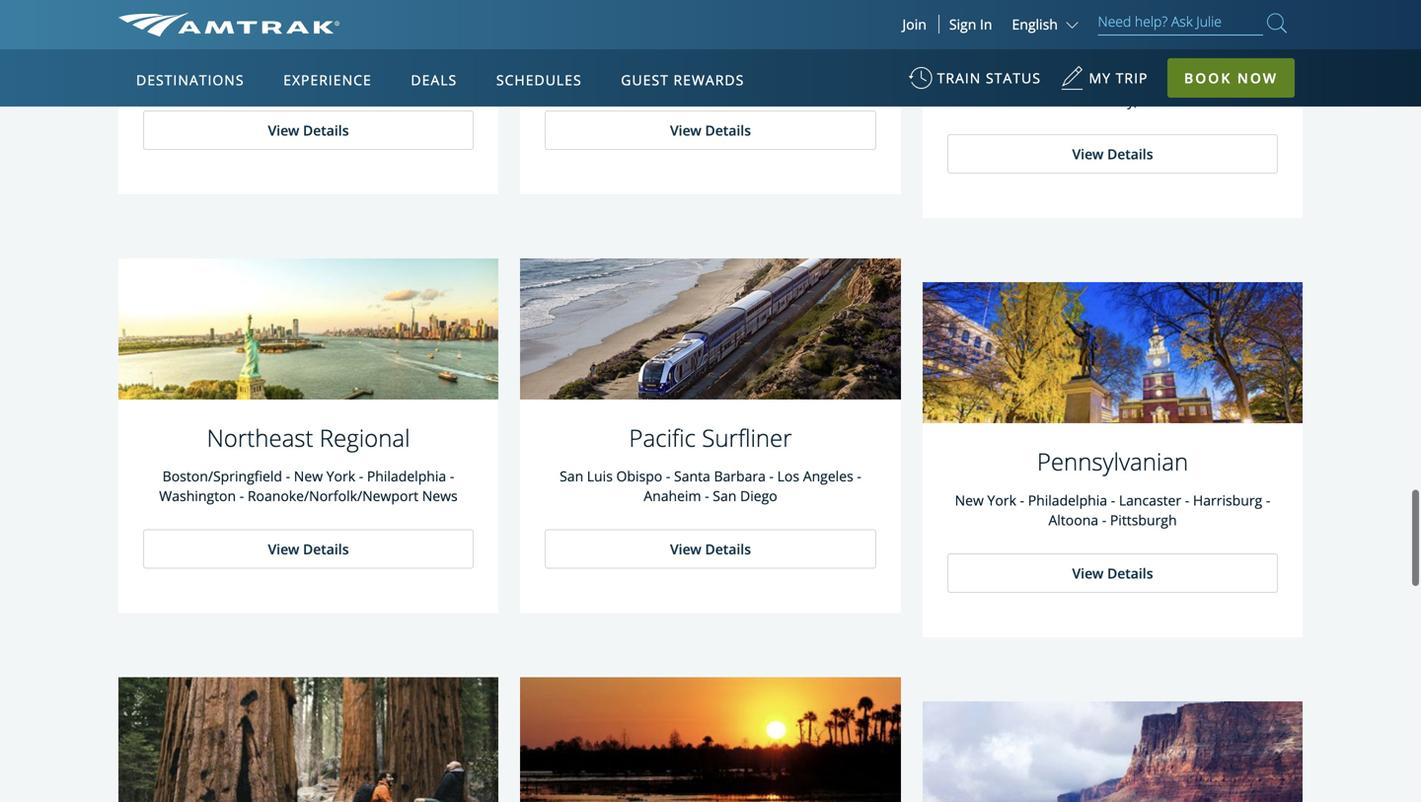 Task type: describe. For each thing, give the bounding box(es) containing it.
st. louis - washington - sedalia - independence - kansas city, mo
[[957, 72, 1269, 110]]

view details link down pittsburgh
[[948, 554, 1278, 593]]

runner
[[1151, 27, 1230, 59]]

york inside boston/springfield - new york - philadelphia - washington - roanoke/norfolk/newport news
[[326, 467, 355, 486]]

river
[[1093, 27, 1145, 59]]

english
[[1012, 15, 1058, 34]]

english button
[[1012, 15, 1083, 34]]

york inside new york - philadelphia - lancaster - harrisburg - altoona - pittsburgh
[[988, 491, 1017, 510]]

in
[[980, 15, 992, 34]]

view details link for leaf
[[143, 111, 474, 150]]

application inside banner
[[192, 165, 666, 441]]

philadelphia inside new york - philadelphia - lancaster - harrisburg - altoona - pittsburgh
[[1028, 491, 1107, 510]]

new york - philadelphia - lancaster - harrisburg - altoona - pittsburgh
[[955, 491, 1271, 529]]

santa
[[674, 467, 710, 486]]

new inside new york - philadelphia - lancaster - harrisburg - altoona - pittsburgh
[[955, 491, 984, 510]]

services
[[718, 3, 805, 35]]

northeast regional
[[207, 422, 410, 454]]

Please enter your search item search field
[[1098, 10, 1263, 36]]

train
[[937, 69, 981, 87]]

grand
[[616, 48, 656, 67]]

luis
[[587, 467, 613, 486]]

experience
[[283, 71, 372, 89]]

view details link for surfliner
[[545, 530, 876, 569]]

chicago
[[553, 48, 604, 67]]

guest rewards
[[621, 71, 745, 89]]

anaheim
[[644, 487, 701, 505]]

book now button
[[1168, 58, 1295, 98]]

maple
[[250, 3, 316, 35]]

louis
[[977, 72, 1011, 90]]

rapids/lansing-
[[660, 48, 762, 67]]

news
[[422, 487, 458, 505]]

obispo
[[616, 467, 663, 486]]

city,
[[1110, 91, 1138, 110]]

chicago - grand rapids/lansing- port huron/ann arbor - detroit - pontiac
[[553, 48, 868, 86]]

view down altoona
[[1072, 564, 1104, 583]]

albany
[[284, 68, 328, 86]]

pacific
[[629, 422, 696, 454]]

regional
[[320, 422, 410, 454]]

view for pacific
[[670, 540, 702, 559]]

niagara
[[228, 48, 278, 67]]

details for regional
[[303, 540, 349, 559]]

banner containing join
[[0, 0, 1421, 456]]

view details link for river
[[948, 134, 1278, 174]]

toronto
[[165, 48, 216, 67]]

destinations
[[136, 71, 244, 89]]

schedules
[[496, 71, 582, 89]]

my trip button
[[1061, 59, 1148, 108]]

view details for river
[[1072, 145, 1153, 164]]

diego
[[740, 487, 777, 505]]

port
[[765, 48, 793, 67]]

trip
[[1116, 69, 1148, 87]]

book
[[1184, 69, 1232, 87]]

details for surfliner
[[705, 540, 751, 559]]

pennsylvanian
[[1037, 446, 1189, 478]]

washington inside boston/springfield - new york - philadelphia - washington - roanoke/norfolk/newport news
[[159, 487, 236, 505]]

schedules link
[[488, 49, 590, 107]]

view details for services
[[670, 121, 751, 140]]

maple leaf
[[250, 3, 367, 35]]

rewards
[[674, 71, 745, 89]]

guest
[[621, 71, 669, 89]]

los
[[777, 467, 800, 486]]

new inside toronto - niagara falls - buffalo - rochester - syracuse - albany - new york
[[340, 68, 369, 86]]

buffalo
[[322, 48, 368, 67]]

missouri
[[996, 27, 1086, 59]]

regions map image
[[192, 165, 666, 441]]



Task type: locate. For each thing, give the bounding box(es) containing it.
view details down 'rewards'
[[670, 121, 751, 140]]

lancaster
[[1119, 491, 1182, 510]]

details down diego
[[705, 540, 751, 559]]

michigan services
[[617, 3, 805, 35]]

harrisburg
[[1193, 491, 1263, 510]]

details for leaf
[[303, 121, 349, 140]]

destinations button
[[128, 52, 252, 108]]

1 vertical spatial philadelphia
[[1028, 491, 1107, 510]]

missouri river runner
[[996, 27, 1230, 59]]

0 horizontal spatial washington
[[159, 487, 236, 505]]

san left luis
[[560, 467, 583, 486]]

0 vertical spatial san
[[560, 467, 583, 486]]

view details link down 'rewards'
[[545, 111, 876, 150]]

view details link
[[143, 111, 474, 150], [545, 111, 876, 150], [948, 134, 1278, 174], [143, 530, 474, 569], [545, 530, 876, 569], [948, 554, 1278, 593]]

banner
[[0, 0, 1421, 456]]

arbor
[[634, 68, 671, 86]]

join
[[903, 15, 927, 34]]

1 horizontal spatial washington
[[1022, 72, 1099, 90]]

1 vertical spatial york
[[326, 467, 355, 486]]

deals
[[411, 71, 457, 89]]

view details
[[268, 121, 349, 140], [670, 121, 751, 140], [1072, 145, 1153, 164], [268, 540, 349, 559], [670, 540, 751, 559], [1072, 564, 1153, 583]]

view down guest rewards popup button
[[670, 121, 702, 140]]

mo
[[1141, 91, 1165, 110]]

1 horizontal spatial philadelphia
[[1028, 491, 1107, 510]]

view details link down city,
[[948, 134, 1278, 174]]

1 horizontal spatial san
[[713, 487, 737, 505]]

1 vertical spatial san
[[713, 487, 737, 505]]

new
[[340, 68, 369, 86], [294, 467, 323, 486], [955, 491, 984, 510]]

washington
[[1022, 72, 1099, 90], [159, 487, 236, 505]]

details down the experience popup button
[[303, 121, 349, 140]]

view details for surfliner
[[670, 540, 751, 559]]

details down 'rewards'
[[705, 121, 751, 140]]

washington inside 'st. louis - washington - sedalia - independence - kansas city, mo'
[[1022, 72, 1099, 90]]

book now
[[1184, 69, 1278, 87]]

view for michigan
[[670, 121, 702, 140]]

view details down city,
[[1072, 145, 1153, 164]]

view details link for regional
[[143, 530, 474, 569]]

washington up "kansas"
[[1022, 72, 1099, 90]]

pacific surfliner
[[629, 422, 792, 454]]

deals button
[[403, 52, 465, 108]]

status
[[986, 69, 1041, 87]]

michigan
[[617, 3, 712, 35]]

philadelphia
[[367, 467, 446, 486], [1028, 491, 1107, 510]]

details for river
[[1107, 145, 1153, 164]]

philadelphia inside boston/springfield - new york - philadelphia - washington - roanoke/norfolk/newport news
[[367, 467, 446, 486]]

now
[[1238, 69, 1278, 87]]

view for missouri
[[1072, 145, 1104, 164]]

-
[[220, 48, 224, 67], [314, 48, 318, 67], [372, 48, 376, 67], [448, 48, 452, 67], [608, 48, 612, 67], [276, 68, 281, 86], [332, 68, 336, 86], [675, 68, 679, 86], [731, 68, 736, 86], [1014, 72, 1019, 90], [1103, 72, 1107, 90], [1160, 72, 1165, 90], [1264, 72, 1269, 90], [286, 467, 290, 486], [359, 467, 363, 486], [450, 467, 454, 486], [666, 467, 671, 486], [769, 467, 774, 486], [857, 467, 862, 486], [240, 487, 244, 505], [705, 487, 709, 505], [1020, 491, 1025, 510], [1111, 491, 1116, 510], [1185, 491, 1190, 510], [1266, 491, 1271, 510], [1102, 511, 1107, 529]]

syracuse
[[216, 68, 273, 86]]

rochester
[[380, 48, 444, 67]]

2 vertical spatial york
[[988, 491, 1017, 510]]

northeast
[[207, 422, 313, 454]]

2 vertical spatial new
[[955, 491, 984, 510]]

guest rewards button
[[613, 52, 752, 108]]

0 vertical spatial york
[[372, 68, 401, 86]]

view details down albany
[[268, 121, 349, 140]]

detroit
[[683, 68, 728, 86]]

2 horizontal spatial new
[[955, 491, 984, 510]]

san down "barbara"
[[713, 487, 737, 505]]

2 horizontal spatial york
[[988, 491, 1017, 510]]

roanoke/norfolk/newport
[[248, 487, 419, 505]]

view details link for services
[[545, 111, 876, 150]]

view details down "san luis obispo - santa barbara - los angeles - anaheim - san diego"
[[670, 540, 751, 559]]

1 vertical spatial new
[[294, 467, 323, 486]]

sign in
[[949, 15, 992, 34]]

san
[[560, 467, 583, 486], [713, 487, 737, 505]]

boston/springfield - new york - philadelphia - washington - roanoke/norfolk/newport news
[[159, 467, 458, 505]]

train status
[[937, 69, 1041, 87]]

0 vertical spatial new
[[340, 68, 369, 86]]

boston/springfield
[[162, 467, 282, 486]]

sign in button
[[949, 15, 992, 34]]

view details down pittsburgh
[[1072, 564, 1153, 583]]

details down city,
[[1107, 145, 1153, 164]]

train status link
[[909, 59, 1041, 108]]

view details down the roanoke/norfolk/newport
[[268, 540, 349, 559]]

altoona
[[1049, 511, 1099, 529]]

san luis obispo - santa barbara - los angeles - anaheim - san diego
[[560, 467, 862, 505]]

details
[[303, 121, 349, 140], [705, 121, 751, 140], [1107, 145, 1153, 164], [303, 540, 349, 559], [705, 540, 751, 559], [1107, 564, 1153, 583]]

view details link down "san luis obispo - santa barbara - los angeles - anaheim - san diego"
[[545, 530, 876, 569]]

philadelphia up altoona
[[1028, 491, 1107, 510]]

york inside toronto - niagara falls - buffalo - rochester - syracuse - albany - new york
[[372, 68, 401, 86]]

st.
[[957, 72, 973, 90]]

view down boston/springfield - new york - philadelphia - washington - roanoke/norfolk/newport news
[[268, 540, 299, 559]]

0 horizontal spatial york
[[326, 467, 355, 486]]

kansas
[[1061, 91, 1107, 110]]

falls
[[282, 48, 310, 67]]

view
[[268, 121, 299, 140], [670, 121, 702, 140], [1072, 145, 1104, 164], [268, 540, 299, 559], [670, 540, 702, 559], [1072, 564, 1104, 583]]

pittsburgh
[[1110, 511, 1177, 529]]

experience button
[[276, 52, 380, 108]]

details down pittsburgh
[[1107, 564, 1153, 583]]

my trip
[[1089, 69, 1148, 87]]

0 vertical spatial philadelphia
[[367, 467, 446, 486]]

toronto - niagara falls - buffalo - rochester - syracuse - albany - new york
[[165, 48, 452, 86]]

search icon image
[[1267, 9, 1287, 37]]

view details link down albany
[[143, 111, 474, 150]]

huron/ann
[[796, 48, 868, 67]]

sign
[[949, 15, 976, 34]]

view for northeast
[[268, 540, 299, 559]]

amtrak image
[[118, 13, 340, 37]]

view down anaheim
[[670, 540, 702, 559]]

view details for leaf
[[268, 121, 349, 140]]

independence
[[1169, 72, 1261, 90]]

washington down boston/springfield
[[159, 487, 236, 505]]

surfliner
[[702, 422, 792, 454]]

view down albany
[[268, 121, 299, 140]]

view for maple
[[268, 121, 299, 140]]

sedalia
[[1111, 72, 1157, 90]]

angeles
[[803, 467, 854, 486]]

leaf
[[322, 3, 367, 35]]

philadelphia up news
[[367, 467, 446, 486]]

details down the roanoke/norfolk/newport
[[303, 540, 349, 559]]

details for services
[[705, 121, 751, 140]]

0 horizontal spatial new
[[294, 467, 323, 486]]

0 horizontal spatial san
[[560, 467, 583, 486]]

0 horizontal spatial philadelphia
[[367, 467, 446, 486]]

new inside boston/springfield - new york - philadelphia - washington - roanoke/norfolk/newport news
[[294, 467, 323, 486]]

1 horizontal spatial york
[[372, 68, 401, 86]]

0 vertical spatial washington
[[1022, 72, 1099, 90]]

barbara
[[714, 467, 766, 486]]

1 vertical spatial washington
[[159, 487, 236, 505]]

my
[[1089, 69, 1111, 87]]

pontiac
[[739, 68, 787, 86]]

view down "kansas"
[[1072, 145, 1104, 164]]

view details link down the roanoke/norfolk/newport
[[143, 530, 474, 569]]

application
[[192, 165, 666, 441]]

york
[[372, 68, 401, 86], [326, 467, 355, 486], [988, 491, 1017, 510]]

view details for regional
[[268, 540, 349, 559]]

join button
[[891, 15, 939, 34]]

1 horizontal spatial new
[[340, 68, 369, 86]]



Task type: vqa. For each thing, say whether or not it's contained in the screenshot.
northeast
yes



